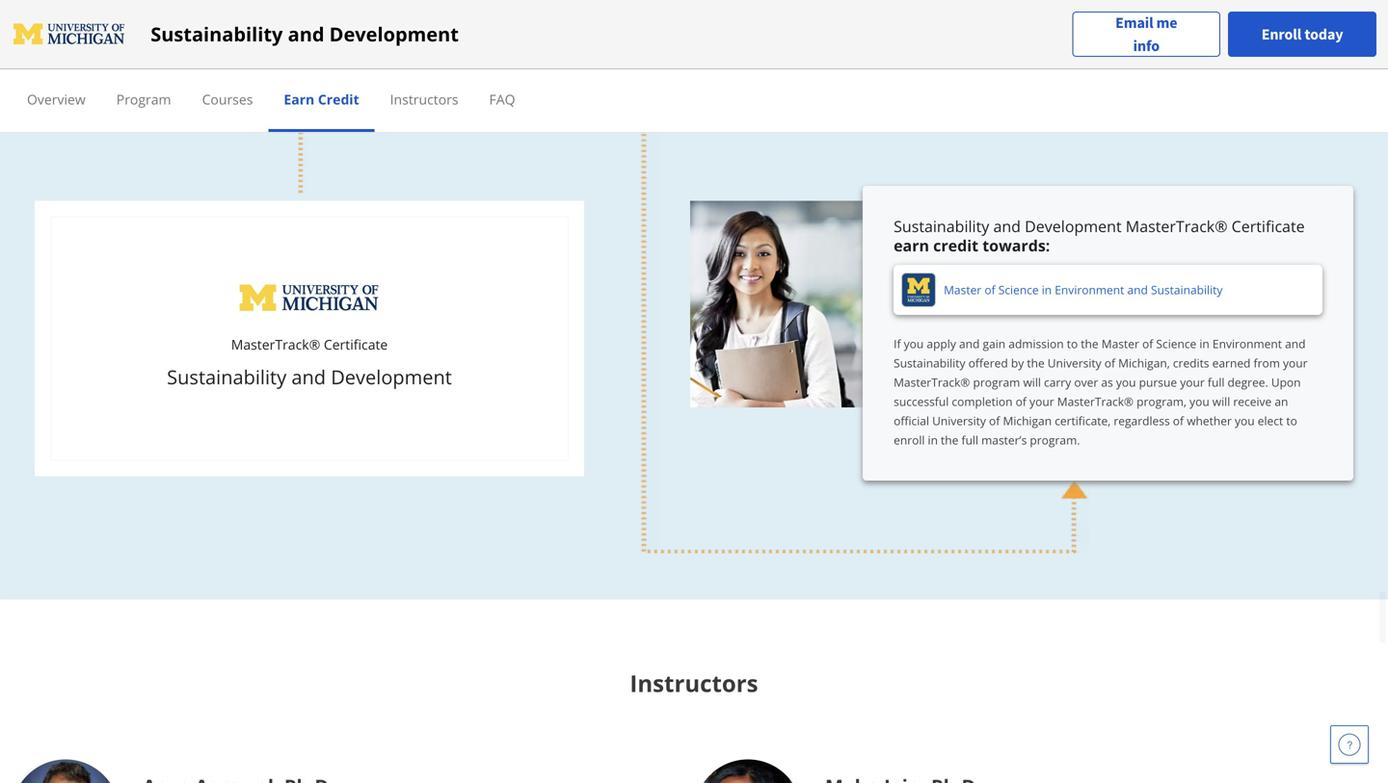 Task type: vqa. For each thing, say whether or not it's contained in the screenshot.
4
no



Task type: describe. For each thing, give the bounding box(es) containing it.
your down credits
[[1180, 374, 1205, 390]]

mastertrack® inside take the next step in your education to boost your career. this mastertrack® certificate is a building block that offers you a pathway to a degree while also providing job-relevant skills today.
[[491, 27, 593, 47]]

program
[[116, 90, 171, 108]]

your up michigan
[[1030, 394, 1054, 410]]

0 vertical spatial sustainability and development
[[151, 21, 459, 47]]

you inside take the next step in your education to boost your career. this mastertrack® certificate is a building block that offers you a pathway to a degree while also providing job-relevant skills today.
[[885, 27, 912, 47]]

by
[[1011, 355, 1024, 371]]

carry
[[1044, 374, 1071, 390]]

1 vertical spatial full
[[962, 432, 978, 448]]

apply
[[927, 336, 956, 352]]

michigan
[[1003, 413, 1052, 429]]

to left boost
[[303, 27, 318, 47]]

0 vertical spatial development
[[329, 21, 459, 47]]

pathway
[[928, 27, 989, 47]]

master inside "if you apply and gain admission to the master of science in environment and sustainability offered by the university of michigan, credits earned from your mastertrack® program will carry over as you pursue your full degree.   upon successful completion of your mastertrack® program, you will receive an official university of michigan certificate, regardless of whether you elect to enroll in the full master's program."
[[1102, 336, 1139, 352]]

university of michigan image for sustainability
[[12, 19, 127, 50]]

from
[[1254, 355, 1280, 371]]

master of science in environment and sustainability
[[944, 282, 1223, 298]]

admission
[[1009, 336, 1064, 352]]

in down towards:
[[1042, 282, 1052, 298]]

degree
[[1025, 27, 1075, 47]]

email me info button
[[1072, 11, 1221, 57]]

the up over
[[1081, 336, 1099, 352]]

0 horizontal spatial certificate
[[324, 336, 388, 354]]

enroll
[[1262, 25, 1302, 44]]

master of science in environment and sustainability link
[[944, 282, 1223, 298]]

mastertrack® inside sustainability and development  mastertrack® certificate earn credit towards:
[[1126, 216, 1228, 237]]

your up upon in the right of the page
[[1283, 355, 1308, 371]]

your right boost
[[367, 27, 400, 47]]

and down "mastertrack® certificate"
[[291, 364, 326, 391]]

whether
[[1187, 413, 1232, 429]]

relevant
[[1254, 27, 1312, 47]]

sustainability and development  mastertrack® certificate earn credit towards:
[[894, 216, 1305, 256]]

0 vertical spatial will
[[1023, 374, 1041, 390]]

program.
[[1030, 432, 1080, 448]]

info
[[1133, 36, 1160, 55]]

certificate,
[[1055, 413, 1111, 429]]

1 vertical spatial will
[[1213, 394, 1230, 410]]

sustainability up credits
[[1151, 282, 1223, 298]]

courses link
[[202, 90, 253, 108]]

1 vertical spatial sustainability and development
[[167, 364, 452, 391]]

skills
[[1316, 27, 1351, 47]]

earn credit
[[284, 90, 359, 108]]

earned
[[1212, 355, 1251, 371]]

you down receive
[[1235, 413, 1255, 429]]

the inside take the next step in your education to boost your career. this mastertrack® certificate is a building block that offers you a pathway to a degree while also providing job-relevant skills today.
[[75, 27, 99, 47]]

0 horizontal spatial science
[[998, 282, 1039, 298]]

of up michigan
[[1016, 394, 1027, 410]]

successful
[[894, 394, 949, 410]]

and up 'earn'
[[288, 21, 324, 47]]

block
[[764, 27, 802, 47]]

earn
[[894, 235, 929, 256]]

step
[[138, 27, 169, 47]]

you up the 'whether'
[[1190, 394, 1210, 410]]

program
[[973, 374, 1020, 390]]

today
[[1305, 25, 1343, 44]]

1 a from the left
[[689, 27, 698, 47]]

and down sustainability and development  mastertrack® certificate earn credit towards:
[[1127, 282, 1148, 298]]

program,
[[1137, 394, 1187, 410]]

towards:
[[983, 235, 1050, 256]]

job-
[[1226, 27, 1254, 47]]

earn credit link
[[284, 90, 359, 108]]

in inside take the next step in your education to boost your career. this mastertrack® certificate is a building block that offers you a pathway to a degree while also providing job-relevant skills today.
[[173, 27, 187, 47]]

program link
[[116, 90, 171, 108]]

1 horizontal spatial university
[[1048, 355, 1102, 371]]

overview
[[27, 90, 86, 108]]

credit
[[933, 235, 979, 256]]

certificate inside take the next step in your education to boost your career. this mastertrack® certificate is a building block that offers you a pathway to a degree while also providing job-relevant skills today.
[[597, 27, 670, 47]]

official
[[894, 413, 929, 429]]

sustainability up courses link
[[151, 21, 283, 47]]

2 vertical spatial development
[[331, 364, 452, 391]]

elect
[[1258, 413, 1283, 429]]

an
[[1275, 394, 1288, 410]]

me
[[1157, 13, 1178, 32]]

sustainability down "mastertrack® certificate"
[[167, 364, 286, 391]]

mastertrack® certificate
[[231, 336, 388, 354]]

to right 'elect' at the bottom right of page
[[1286, 413, 1297, 429]]

boost
[[322, 27, 363, 47]]

receive
[[1233, 394, 1272, 410]]



Task type: locate. For each thing, give the bounding box(es) containing it.
of
[[985, 282, 995, 298], [1142, 336, 1153, 352], [1105, 355, 1115, 371], [1016, 394, 1027, 410], [989, 413, 1000, 429], [1173, 413, 1184, 429]]

university of michigan image for mastertrack®
[[237, 279, 382, 318]]

the right enroll
[[941, 432, 959, 448]]

certificate inside sustainability and development  mastertrack® certificate earn credit towards:
[[1232, 216, 1305, 237]]

1 vertical spatial university
[[932, 413, 986, 429]]

1 vertical spatial environment
[[1213, 336, 1282, 352]]

the right by
[[1027, 355, 1045, 371]]

and left the gain
[[959, 336, 980, 352]]

sustainability and development
[[151, 21, 459, 47], [167, 364, 452, 391]]

1 vertical spatial science
[[1156, 336, 1197, 352]]

master right university of michigan icon
[[944, 282, 982, 298]]

environment down sustainability and development  mastertrack® certificate earn credit towards:
[[1055, 282, 1124, 298]]

0 horizontal spatial will
[[1023, 374, 1041, 390]]

0 vertical spatial instructors
[[390, 90, 458, 108]]

master's
[[981, 432, 1027, 448]]

0 vertical spatial science
[[998, 282, 1039, 298]]

sustainability down apply
[[894, 355, 965, 371]]

you right "as"
[[1116, 374, 1136, 390]]

and up upon in the right of the page
[[1285, 336, 1306, 352]]

1 horizontal spatial university of michigan image
[[237, 279, 382, 318]]

a left pathway
[[916, 27, 924, 47]]

is
[[674, 27, 685, 47]]

1 horizontal spatial will
[[1213, 394, 1230, 410]]

2 horizontal spatial a
[[1012, 27, 1021, 47]]

science down towards:
[[998, 282, 1039, 298]]

your right step
[[191, 27, 224, 47]]

2 vertical spatial certificate
[[324, 336, 388, 354]]

sustainability up university of michigan icon
[[894, 216, 989, 237]]

regardless
[[1114, 413, 1170, 429]]

and
[[288, 21, 324, 47], [993, 216, 1021, 237], [1127, 282, 1148, 298], [959, 336, 980, 352], [1285, 336, 1306, 352], [291, 364, 326, 391]]

sustainability and development down "mastertrack® certificate"
[[167, 364, 452, 391]]

will down by
[[1023, 374, 1041, 390]]

1 horizontal spatial instructors
[[630, 668, 758, 700]]

3 a from the left
[[1012, 27, 1021, 47]]

a
[[689, 27, 698, 47], [916, 27, 924, 47], [1012, 27, 1021, 47]]

in up credits
[[1200, 336, 1210, 352]]

will up the 'whether'
[[1213, 394, 1230, 410]]

1 horizontal spatial a
[[916, 27, 924, 47]]

degree.
[[1228, 374, 1268, 390]]

the left next
[[75, 27, 99, 47]]

the
[[75, 27, 99, 47], [1081, 336, 1099, 352], [1027, 355, 1045, 371], [941, 432, 959, 448]]

this
[[458, 27, 487, 47]]

of up michigan,
[[1142, 336, 1153, 352]]

0 vertical spatial master
[[944, 282, 982, 298]]

credit
[[318, 90, 359, 108]]

development down "mastertrack® certificate"
[[331, 364, 452, 391]]

will
[[1023, 374, 1041, 390], [1213, 394, 1230, 410]]

email me info
[[1116, 13, 1178, 55]]

development up master of science in environment and sustainability
[[1025, 216, 1122, 237]]

also
[[1121, 27, 1150, 47]]

0 vertical spatial university
[[1048, 355, 1102, 371]]

sustainability and development up 'earn'
[[151, 21, 459, 47]]

instructors
[[390, 90, 458, 108], [630, 668, 758, 700]]

to right the admission
[[1067, 336, 1078, 352]]

of down towards:
[[985, 282, 995, 298]]

you
[[885, 27, 912, 47], [904, 336, 924, 352], [1116, 374, 1136, 390], [1190, 394, 1210, 410], [1235, 413, 1255, 429]]

0 horizontal spatial environment
[[1055, 282, 1124, 298]]

0 vertical spatial environment
[[1055, 282, 1124, 298]]

science inside "if you apply and gain admission to the master of science in environment and sustainability offered by the university of michigan, credits earned from your mastertrack® program will carry over as you pursue your full degree.   upon successful completion of your mastertrack® program, you will receive an official university of michigan certificate, regardless of whether you elect to enroll in the full master's program."
[[1156, 336, 1197, 352]]

faq link
[[489, 90, 515, 108]]

1 vertical spatial development
[[1025, 216, 1122, 237]]

email
[[1116, 13, 1154, 32]]

gain
[[983, 336, 1006, 352]]

university of michigan image up "mastertrack® certificate"
[[237, 279, 382, 318]]

1 vertical spatial master
[[1102, 336, 1139, 352]]

2 horizontal spatial certificate
[[1232, 216, 1305, 237]]

1 horizontal spatial environment
[[1213, 336, 1282, 352]]

completion
[[952, 394, 1013, 410]]

instructors inside certificate menu element
[[390, 90, 458, 108]]

while
[[1079, 27, 1117, 47]]

pursue
[[1139, 374, 1177, 390]]

university down completion
[[932, 413, 986, 429]]

environment up the earned
[[1213, 336, 1282, 352]]

0 vertical spatial certificate
[[597, 27, 670, 47]]

0 horizontal spatial master
[[944, 282, 982, 298]]

you right if
[[904, 336, 924, 352]]

sustainability
[[151, 21, 283, 47], [894, 216, 989, 237], [1151, 282, 1223, 298], [894, 355, 965, 371], [167, 364, 286, 391]]

career.
[[404, 27, 454, 47]]

in
[[173, 27, 187, 47], [1042, 282, 1052, 298], [1200, 336, 1210, 352], [928, 432, 938, 448]]

full left master's on the bottom of the page
[[962, 432, 978, 448]]

university up over
[[1048, 355, 1102, 371]]

university of michigan image
[[901, 273, 936, 307]]

master
[[944, 282, 982, 298], [1102, 336, 1139, 352]]

development up 'instructors' link
[[329, 21, 459, 47]]

1 horizontal spatial master
[[1102, 336, 1139, 352]]

of down the program,
[[1173, 413, 1184, 429]]

overview link
[[27, 90, 86, 108]]

enroll
[[894, 432, 925, 448]]

1 vertical spatial university of michigan image
[[237, 279, 382, 318]]

1 horizontal spatial science
[[1156, 336, 1197, 352]]

2 a from the left
[[916, 27, 924, 47]]

0 vertical spatial university of michigan image
[[12, 19, 127, 50]]

today.
[[672, 54, 716, 74]]

1 vertical spatial instructors
[[630, 668, 758, 700]]

your
[[191, 27, 224, 47], [367, 27, 400, 47], [1283, 355, 1308, 371], [1180, 374, 1205, 390], [1030, 394, 1054, 410]]

enroll today button
[[1228, 12, 1377, 57]]

to
[[303, 27, 318, 47], [993, 27, 1008, 47], [1067, 336, 1078, 352], [1286, 413, 1297, 429]]

and right credit
[[993, 216, 1021, 237]]

a right is
[[689, 27, 698, 47]]

sustainability inside "if you apply and gain admission to the master of science in environment and sustainability offered by the university of michigan, credits earned from your mastertrack® program will carry over as you pursue your full degree.   upon successful completion of your mastertrack® program, you will receive an official university of michigan certificate, regardless of whether you elect to enroll in the full master's program."
[[894, 355, 965, 371]]

education
[[228, 27, 299, 47]]

certificate
[[597, 27, 670, 47], [1232, 216, 1305, 237], [324, 336, 388, 354]]

in right enroll
[[928, 432, 938, 448]]

1 vertical spatial certificate
[[1232, 216, 1305, 237]]

michigan,
[[1118, 355, 1170, 371]]

instructors link
[[390, 90, 458, 108]]

next
[[103, 27, 134, 47]]

if you apply and gain admission to the master of science in environment and sustainability offered by the university of michigan, credits earned from your mastertrack® program will carry over as you pursue your full degree.   upon successful completion of your mastertrack® program, you will receive an official university of michigan certificate, regardless of whether you elect to enroll in the full master's program.
[[894, 336, 1308, 448]]

mastertrack®
[[491, 27, 593, 47], [1126, 216, 1228, 237], [231, 336, 320, 354], [894, 374, 970, 390], [1057, 394, 1134, 410]]

development inside sustainability and development  mastertrack® certificate earn credit towards:
[[1025, 216, 1122, 237]]

courses
[[202, 90, 253, 108]]

that
[[806, 27, 835, 47]]

university of michigan image
[[12, 19, 127, 50], [237, 279, 382, 318]]

master up michigan,
[[1102, 336, 1139, 352]]

0 vertical spatial full
[[1208, 374, 1225, 390]]

take the next step in your education to boost your career. this mastertrack® certificate is a building block that offers you a pathway to a degree while also providing job-relevant skills today.
[[37, 27, 1351, 74]]

faq
[[489, 90, 515, 108]]

1 horizontal spatial certificate
[[597, 27, 670, 47]]

help center image
[[1338, 734, 1361, 757]]

0 horizontal spatial university of michigan image
[[12, 19, 127, 50]]

earn
[[284, 90, 315, 108]]

university of michigan image up overview link
[[12, 19, 127, 50]]

and inside sustainability and development  mastertrack® certificate earn credit towards:
[[993, 216, 1021, 237]]

take
[[37, 27, 71, 47]]

full down the earned
[[1208, 374, 1225, 390]]

science
[[998, 282, 1039, 298], [1156, 336, 1197, 352]]

0 horizontal spatial a
[[689, 27, 698, 47]]

building
[[702, 27, 760, 47]]

enroll today
[[1262, 25, 1343, 44]]

offered
[[968, 355, 1008, 371]]

to right pathway
[[993, 27, 1008, 47]]

offers
[[839, 27, 881, 47]]

1 horizontal spatial full
[[1208, 374, 1225, 390]]

sustainability inside sustainability and development  mastertrack® certificate earn credit towards:
[[894, 216, 989, 237]]

if
[[894, 336, 901, 352]]

upon
[[1271, 374, 1301, 390]]

a left degree
[[1012, 27, 1021, 47]]

over
[[1074, 374, 1098, 390]]

0 horizontal spatial instructors
[[390, 90, 458, 108]]

as
[[1101, 374, 1113, 390]]

0 horizontal spatial university
[[932, 413, 986, 429]]

in right step
[[173, 27, 187, 47]]

university
[[1048, 355, 1102, 371], [932, 413, 986, 429]]

0 horizontal spatial full
[[962, 432, 978, 448]]

credits
[[1173, 355, 1209, 371]]

environment inside "if you apply and gain admission to the master of science in environment and sustainability offered by the university of michigan, credits earned from your mastertrack® program will carry over as you pursue your full degree.   upon successful completion of your mastertrack® program, you will receive an official university of michigan certificate, regardless of whether you elect to enroll in the full master's program."
[[1213, 336, 1282, 352]]

science up credits
[[1156, 336, 1197, 352]]

environment
[[1055, 282, 1124, 298], [1213, 336, 1282, 352]]

of up master's on the bottom of the page
[[989, 413, 1000, 429]]

certificate menu element
[[12, 69, 1377, 132]]

providing
[[1154, 27, 1222, 47]]

development
[[329, 21, 459, 47], [1025, 216, 1122, 237], [331, 364, 452, 391]]

of up "as"
[[1105, 355, 1115, 371]]

you right "offers" at the right of the page
[[885, 27, 912, 47]]

full
[[1208, 374, 1225, 390], [962, 432, 978, 448]]



